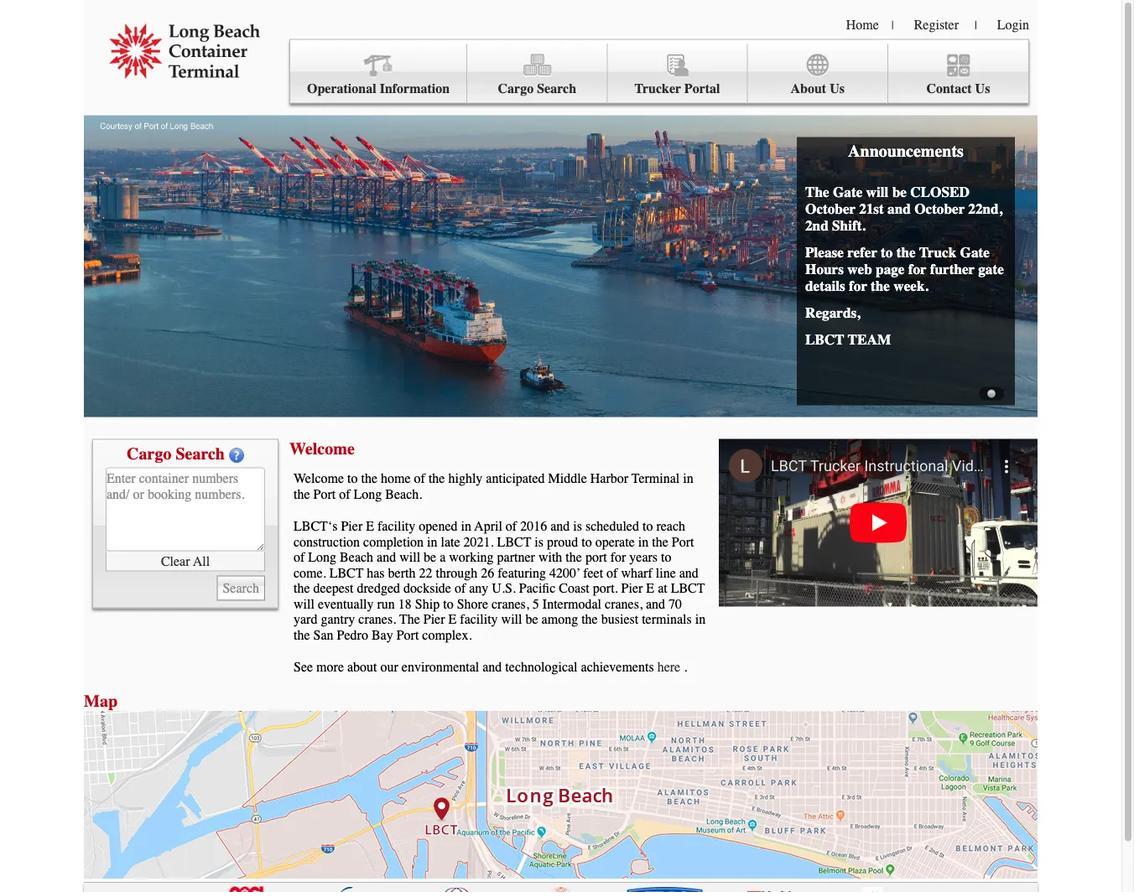 Task type: describe. For each thing, give the bounding box(es) containing it.
any
[[469, 581, 489, 597]]

0 horizontal spatial facility
[[378, 519, 416, 535]]

lbct up featuring on the bottom
[[497, 535, 531, 550]]

the up lbct's
[[294, 487, 310, 502]]

2 | from the left
[[975, 18, 977, 32]]

u.s.
[[492, 581, 516, 597]]

lbct left has
[[329, 566, 364, 581]]

further
[[930, 261, 975, 278]]

login link
[[998, 17, 1030, 32]]

.
[[684, 660, 687, 675]]

featuring
[[498, 566, 546, 581]]

gate
[[979, 261, 1004, 278]]

team
[[848, 332, 891, 349]]

and left 70
[[646, 597, 665, 612]]

beach
[[340, 550, 373, 566]]

ship
[[415, 597, 440, 612]]

lbct's
[[294, 519, 338, 535]]

in inside welcome to the home of the highly anticipated middle harbor terminal in the port of long beach.
[[683, 471, 694, 487]]

has
[[367, 566, 385, 581]]

welcome for welcome
[[289, 439, 355, 459]]

us for about us
[[830, 81, 845, 96]]

and right beach
[[377, 550, 396, 566]]

portal
[[685, 81, 720, 96]]

trucker portal link
[[608, 44, 748, 103]]

and right 2016
[[551, 519, 570, 535]]

cranes.
[[359, 612, 396, 628]]

please
[[806, 245, 844, 261]]

long inside lbct's pier e facility opened in april of 2016 and is scheduled to reach construction completion in late 2021.  lbct is proud to operate in the port of long beach and will be a working partner with the port for years to come.  lbct has berth 22 through 26 featuring 4200' feet of wharf line and the deepest dredged dockside of any u.s. pacific coast port. pier e at lbct will eventually run 18 ship to shore cranes, 5 intermodal cranes, and 70 yard gantry cranes. the pier e facility will be among the busiest terminals in the san pedro bay port complex.
[[308, 550, 337, 566]]

welcome for welcome to the home of the highly anticipated middle harbor terminal in the port of long beach.
[[294, 471, 344, 487]]

register link
[[914, 17, 959, 32]]

run
[[377, 597, 395, 612]]

1 vertical spatial search
[[176, 444, 225, 464]]

dockside
[[404, 581, 451, 597]]

home
[[381, 471, 411, 487]]

the left san on the left of page
[[294, 628, 310, 643]]

late
[[441, 535, 460, 550]]

2 cranes, from the left
[[605, 597, 643, 612]]

week.
[[894, 278, 929, 295]]

lbct team
[[806, 332, 891, 349]]

proud
[[547, 535, 578, 550]]

pedro
[[337, 628, 368, 643]]

with
[[539, 550, 562, 566]]

5
[[533, 597, 539, 612]]

operate
[[595, 535, 635, 550]]

all
[[193, 554, 210, 569]]

22nd,
[[969, 201, 1003, 218]]

at
[[658, 581, 668, 597]]

of left the any
[[455, 581, 466, 597]]

contact us
[[927, 81, 990, 96]]

here link
[[658, 660, 681, 675]]

1 october from the left
[[806, 201, 856, 218]]

more
[[316, 660, 344, 675]]

middle
[[548, 471, 587, 487]]

clear
[[161, 554, 190, 569]]

1 vertical spatial cargo search
[[127, 444, 225, 464]]

in right operate
[[638, 535, 649, 550]]

2 vertical spatial be
[[526, 612, 538, 628]]

2 october from the left
[[915, 201, 965, 218]]

technological
[[505, 660, 578, 675]]

truck
[[920, 245, 957, 261]]

us for contact us
[[976, 81, 990, 96]]

reach
[[656, 519, 686, 535]]

harbor
[[591, 471, 629, 487]]

2 vertical spatial e
[[449, 612, 457, 628]]

welcome to the home of the highly anticipated middle harbor terminal in the port of long beach.
[[294, 471, 694, 502]]

feet
[[583, 566, 603, 581]]

page
[[876, 261, 905, 278]]

0 horizontal spatial is
[[535, 535, 544, 550]]

18
[[398, 597, 412, 612]]

working
[[449, 550, 494, 566]]

shore
[[457, 597, 488, 612]]

for inside lbct's pier e facility opened in april of 2016 and is scheduled to reach construction completion in late 2021.  lbct is proud to operate in the port of long beach and will be a working partner with the port for years to come.  lbct has berth 22 through 26 featuring 4200' feet of wharf line and the deepest dredged dockside of any u.s. pacific coast port. pier e at lbct will eventually run 18 ship to shore cranes, 5 intermodal cranes, and 70 yard gantry cranes. the pier e facility will be among the busiest terminals in the san pedro bay port complex.
[[611, 550, 626, 566]]

and left technological at the bottom
[[483, 660, 502, 675]]

construction
[[294, 535, 360, 550]]

26
[[481, 566, 494, 581]]

login
[[998, 17, 1030, 32]]

0 horizontal spatial be
[[424, 550, 436, 566]]

information
[[380, 81, 450, 96]]

of right home
[[414, 471, 425, 487]]

in right 70
[[695, 612, 706, 628]]

web
[[848, 261, 873, 278]]

here
[[658, 660, 681, 675]]

4200'
[[550, 566, 580, 581]]

the left port
[[566, 550, 582, 566]]

line
[[656, 566, 676, 581]]

clear all
[[161, 554, 210, 569]]

operational
[[307, 81, 376, 96]]

0 horizontal spatial pier
[[341, 519, 363, 535]]

see more about our environmental and technological achievements here .
[[294, 660, 687, 675]]

gate inside the gate will be closed october 21st and october 22nd, 2nd shift.
[[833, 184, 863, 201]]

lbct right at
[[671, 581, 705, 597]]

port
[[586, 550, 607, 566]]

and right line
[[679, 566, 699, 581]]

gantry
[[321, 612, 355, 628]]

clear all button
[[106, 552, 265, 572]]

details
[[806, 278, 846, 295]]

contact
[[927, 81, 972, 96]]

berth
[[388, 566, 416, 581]]

1 vertical spatial cargo
[[127, 444, 172, 464]]

please refer to the truck gate hours web page for further gate details for the week.
[[806, 245, 1004, 295]]

among
[[542, 612, 578, 628]]



Task type: locate. For each thing, give the bounding box(es) containing it.
of up construction
[[339, 487, 350, 502]]

1 horizontal spatial for
[[849, 278, 868, 295]]

pier up beach
[[341, 519, 363, 535]]

the inside lbct's pier e facility opened in april of 2016 and is scheduled to reach construction completion in late 2021.  lbct is proud to operate in the port of long beach and will be a working partner with the port for years to come.  lbct has berth 22 through 26 featuring 4200' feet of wharf line and the deepest dredged dockside of any u.s. pacific coast port. pier e at lbct will eventually run 18 ship to shore cranes, 5 intermodal cranes, and 70 yard gantry cranes. the pier e facility will be among the busiest terminals in the san pedro bay port complex.
[[399, 612, 420, 628]]

menu bar containing operational information
[[289, 39, 1030, 104]]

0 horizontal spatial gate
[[833, 184, 863, 201]]

long
[[354, 487, 382, 502], [308, 550, 337, 566]]

e left at
[[646, 581, 655, 597]]

be inside the gate will be closed october 21st and october 22nd, 2nd shift.
[[893, 184, 907, 201]]

the left highly
[[429, 471, 445, 487]]

0 horizontal spatial |
[[892, 18, 894, 32]]

the gate will be closed october 21st and october 22nd, 2nd shift.
[[806, 184, 1003, 235]]

will
[[866, 184, 889, 201], [400, 550, 420, 566], [294, 597, 315, 612], [501, 612, 522, 628]]

the
[[806, 184, 830, 201], [399, 612, 420, 628]]

the up line
[[652, 535, 669, 550]]

22
[[419, 566, 433, 581]]

2 us from the left
[[976, 81, 990, 96]]

in
[[683, 471, 694, 487], [461, 519, 472, 535], [427, 535, 438, 550], [638, 535, 649, 550], [695, 612, 706, 628]]

1 horizontal spatial search
[[537, 81, 576, 96]]

0 vertical spatial the
[[806, 184, 830, 201]]

be left a
[[424, 550, 436, 566]]

will left a
[[400, 550, 420, 566]]

0 vertical spatial cargo search
[[498, 81, 576, 96]]

2 vertical spatial pier
[[424, 612, 445, 628]]

announcements
[[848, 141, 964, 161]]

us
[[830, 81, 845, 96], [976, 81, 990, 96]]

and
[[551, 519, 570, 535], [377, 550, 396, 566], [679, 566, 699, 581], [646, 597, 665, 612], [483, 660, 502, 675]]

pier right 'port.' on the bottom right of the page
[[621, 581, 643, 597]]

to right proud
[[582, 535, 592, 550]]

port up line
[[672, 535, 694, 550]]

us right contact
[[976, 81, 990, 96]]

port inside welcome to the home of the highly anticipated middle harbor terminal in the port of long beach.
[[313, 487, 336, 502]]

of left 2016
[[506, 519, 517, 535]]

will inside the gate will be closed october 21st and october 22nd, 2nd shift.
[[866, 184, 889, 201]]

years
[[630, 550, 658, 566]]

gate
[[833, 184, 863, 201], [960, 245, 990, 261]]

pacific
[[519, 581, 556, 597]]

port.
[[593, 581, 618, 597]]

1 horizontal spatial the
[[806, 184, 830, 201]]

a
[[440, 550, 446, 566]]

2 horizontal spatial e
[[646, 581, 655, 597]]

completion
[[363, 535, 424, 550]]

2 horizontal spatial port
[[672, 535, 694, 550]]

0 horizontal spatial october
[[806, 201, 856, 218]]

0 horizontal spatial search
[[176, 444, 225, 464]]

long inside welcome to the home of the highly anticipated middle harbor terminal in the port of long beach.
[[354, 487, 382, 502]]

0 vertical spatial gate
[[833, 184, 863, 201]]

in right "late"
[[461, 519, 472, 535]]

1 | from the left
[[892, 18, 894, 32]]

port
[[313, 487, 336, 502], [672, 535, 694, 550], [397, 628, 419, 643]]

intermodal
[[543, 597, 602, 612]]

0 vertical spatial e
[[366, 519, 374, 535]]

of down lbct's
[[294, 550, 305, 566]]

1 us from the left
[[830, 81, 845, 96]]

0 vertical spatial long
[[354, 487, 382, 502]]

1 vertical spatial facility
[[460, 612, 498, 628]]

to left home
[[347, 471, 358, 487]]

2016
[[520, 519, 547, 535]]

0 horizontal spatial the
[[399, 612, 420, 628]]

welcome inside welcome to the home of the highly anticipated middle harbor terminal in the port of long beach.
[[294, 471, 344, 487]]

to left reach
[[643, 519, 653, 535]]

2nd
[[806, 218, 829, 235]]

0 horizontal spatial port
[[313, 487, 336, 502]]

0 vertical spatial pier
[[341, 519, 363, 535]]

home link
[[846, 17, 879, 32]]

refer
[[848, 245, 878, 261]]

| right home
[[892, 18, 894, 32]]

coast
[[559, 581, 590, 597]]

to right years
[[661, 550, 672, 566]]

e left shore
[[449, 612, 457, 628]]

0 vertical spatial cargo
[[498, 81, 534, 96]]

cargo search
[[498, 81, 576, 96], [127, 444, 225, 464]]

port right 'bay'
[[397, 628, 419, 643]]

0 vertical spatial welcome
[[289, 439, 355, 459]]

lbct
[[806, 332, 845, 349], [497, 535, 531, 550], [329, 566, 364, 581], [671, 581, 705, 597]]

pier down dockside
[[424, 612, 445, 628]]

of right 'feet'
[[607, 566, 618, 581]]

1 vertical spatial welcome
[[294, 471, 344, 487]]

to inside welcome to the home of the highly anticipated middle harbor terminal in the port of long beach.
[[347, 471, 358, 487]]

0 horizontal spatial cranes,
[[492, 597, 529, 612]]

will down announcements
[[866, 184, 889, 201]]

1 horizontal spatial be
[[526, 612, 538, 628]]

cranes, left 5
[[492, 597, 529, 612]]

2 horizontal spatial be
[[893, 184, 907, 201]]

yard
[[294, 612, 318, 628]]

lbct's pier e facility opened in april of 2016 and is scheduled to reach construction completion in late 2021.  lbct is proud to operate in the port of long beach and will be a working partner with the port for years to come.  lbct has berth 22 through 26 featuring 4200' feet of wharf line and the deepest dredged dockside of any u.s. pacific coast port. pier e at lbct will eventually run 18 ship to shore cranes, 5 intermodal cranes, and 70 yard gantry cranes. the pier e facility will be among the busiest terminals in the san pedro bay port complex.
[[294, 519, 706, 643]]

long down lbct's
[[308, 550, 337, 566]]

environmental
[[402, 660, 479, 675]]

is left scheduled
[[573, 519, 582, 535]]

0 horizontal spatial cargo search
[[127, 444, 225, 464]]

1 vertical spatial be
[[424, 550, 436, 566]]

us inside "link"
[[830, 81, 845, 96]]

trucker portal
[[635, 81, 720, 96]]

anticipated
[[486, 471, 545, 487]]

1 horizontal spatial us
[[976, 81, 990, 96]]

for right page
[[909, 261, 927, 278]]

october
[[806, 201, 856, 218], [915, 201, 965, 218]]

about us
[[791, 81, 845, 96]]

1 horizontal spatial facility
[[460, 612, 498, 628]]

1 horizontal spatial pier
[[424, 612, 445, 628]]

the
[[897, 245, 916, 261], [871, 278, 890, 295], [361, 471, 378, 487], [429, 471, 445, 487], [294, 487, 310, 502], [652, 535, 669, 550], [566, 550, 582, 566], [294, 581, 310, 597], [582, 612, 598, 628], [294, 628, 310, 643]]

operational information
[[307, 81, 450, 96]]

dredged
[[357, 581, 400, 597]]

1 vertical spatial port
[[672, 535, 694, 550]]

for right port
[[611, 550, 626, 566]]

home
[[846, 17, 879, 32]]

deepest
[[313, 581, 354, 597]]

in left "late"
[[427, 535, 438, 550]]

0 vertical spatial facility
[[378, 519, 416, 535]]

operational information link
[[290, 44, 468, 103]]

cargo search link
[[468, 44, 608, 103]]

| left login link
[[975, 18, 977, 32]]

port up lbct's
[[313, 487, 336, 502]]

april
[[475, 519, 503, 535]]

1 horizontal spatial cargo
[[498, 81, 534, 96]]

0 vertical spatial be
[[893, 184, 907, 201]]

2 horizontal spatial for
[[909, 261, 927, 278]]

facility down beach.
[[378, 519, 416, 535]]

is left proud
[[535, 535, 544, 550]]

cargo
[[498, 81, 534, 96], [127, 444, 172, 464]]

the inside the gate will be closed october 21st and october 22nd, 2nd shift.
[[806, 184, 830, 201]]

0 horizontal spatial long
[[308, 550, 337, 566]]

1 horizontal spatial port
[[397, 628, 419, 643]]

of
[[414, 471, 425, 487], [339, 487, 350, 502], [506, 519, 517, 535], [294, 550, 305, 566], [607, 566, 618, 581], [455, 581, 466, 597]]

register
[[914, 17, 959, 32]]

will left 5
[[501, 612, 522, 628]]

in right 'terminal'
[[683, 471, 694, 487]]

1 cranes, from the left
[[492, 597, 529, 612]]

the left home
[[361, 471, 378, 487]]

us right about
[[830, 81, 845, 96]]

to right 'refer'
[[881, 245, 893, 261]]

0 horizontal spatial cargo
[[127, 444, 172, 464]]

cranes,
[[492, 597, 529, 612], [605, 597, 643, 612]]

2021.
[[464, 535, 494, 550]]

wharf
[[621, 566, 653, 581]]

will down come. at the bottom left of the page
[[294, 597, 315, 612]]

trucker
[[635, 81, 681, 96]]

lbct down regards,​
[[806, 332, 845, 349]]

for right "details"
[[849, 278, 868, 295]]

map
[[84, 692, 117, 712]]

1 vertical spatial gate
[[960, 245, 990, 261]]

None submit
[[217, 576, 265, 601]]

0 horizontal spatial e
[[366, 519, 374, 535]]

Enter container numbers and/ or booking numbers. text field
[[106, 468, 265, 552]]

closed
[[911, 184, 970, 201]]

1 horizontal spatial e
[[449, 612, 457, 628]]

1 horizontal spatial october
[[915, 201, 965, 218]]

1 vertical spatial the
[[399, 612, 420, 628]]

21st and
[[859, 201, 911, 218]]

regards,​
[[806, 305, 860, 322]]

1 horizontal spatial gate
[[960, 245, 990, 261]]

1 vertical spatial e
[[646, 581, 655, 597]]

2 horizontal spatial pier
[[621, 581, 643, 597]]

facility down the any
[[460, 612, 498, 628]]

1 vertical spatial long
[[308, 550, 337, 566]]

1 vertical spatial pier
[[621, 581, 643, 597]]

gate right truck on the right top
[[960, 245, 990, 261]]

the up the 2nd
[[806, 184, 830, 201]]

terminals
[[642, 612, 692, 628]]

to inside please refer to the truck gate hours web page for further gate details for the week.
[[881, 245, 893, 261]]

cranes, down wharf
[[605, 597, 643, 612]]

|
[[892, 18, 894, 32], [975, 18, 977, 32]]

2 vertical spatial port
[[397, 628, 419, 643]]

the left truck on the right top
[[897, 245, 916, 261]]

be left closed
[[893, 184, 907, 201]]

0 vertical spatial search
[[537, 81, 576, 96]]

gate up shift.
[[833, 184, 863, 201]]

about us link
[[748, 44, 888, 103]]

e up beach
[[366, 519, 374, 535]]

0 horizontal spatial for
[[611, 550, 626, 566]]

1 horizontal spatial cranes,
[[605, 597, 643, 612]]

opened
[[419, 519, 458, 535]]

the left week.
[[871, 278, 890, 295]]

our
[[381, 660, 398, 675]]

the up yard
[[294, 581, 310, 597]]

0 horizontal spatial us
[[830, 81, 845, 96]]

the right among
[[582, 612, 598, 628]]

1 horizontal spatial is
[[573, 519, 582, 535]]

1 horizontal spatial cargo search
[[498, 81, 576, 96]]

highly
[[448, 471, 483, 487]]

about
[[791, 81, 827, 96]]

hours
[[806, 261, 844, 278]]

busiest
[[601, 612, 639, 628]]

is
[[573, 519, 582, 535], [535, 535, 544, 550]]

welcome
[[289, 439, 355, 459], [294, 471, 344, 487]]

1 horizontal spatial |
[[975, 18, 977, 32]]

scheduled
[[586, 519, 639, 535]]

pier
[[341, 519, 363, 535], [621, 581, 643, 597], [424, 612, 445, 628]]

gate inside please refer to the truck gate hours web page for further gate details for the week.
[[960, 245, 990, 261]]

come.
[[294, 566, 326, 581]]

to right the ship
[[443, 597, 454, 612]]

shift.
[[832, 218, 866, 235]]

be left among
[[526, 612, 538, 628]]

1 horizontal spatial long
[[354, 487, 382, 502]]

october up please
[[806, 201, 856, 218]]

achievements
[[581, 660, 654, 675]]

long left beach.
[[354, 487, 382, 502]]

0 vertical spatial port
[[313, 487, 336, 502]]

october up truck on the right top
[[915, 201, 965, 218]]

about
[[347, 660, 377, 675]]

menu bar
[[289, 39, 1030, 104]]

contact us link
[[888, 44, 1029, 103]]

the right 'run'
[[399, 612, 420, 628]]



Task type: vqa. For each thing, say whether or not it's contained in the screenshot.
port
yes



